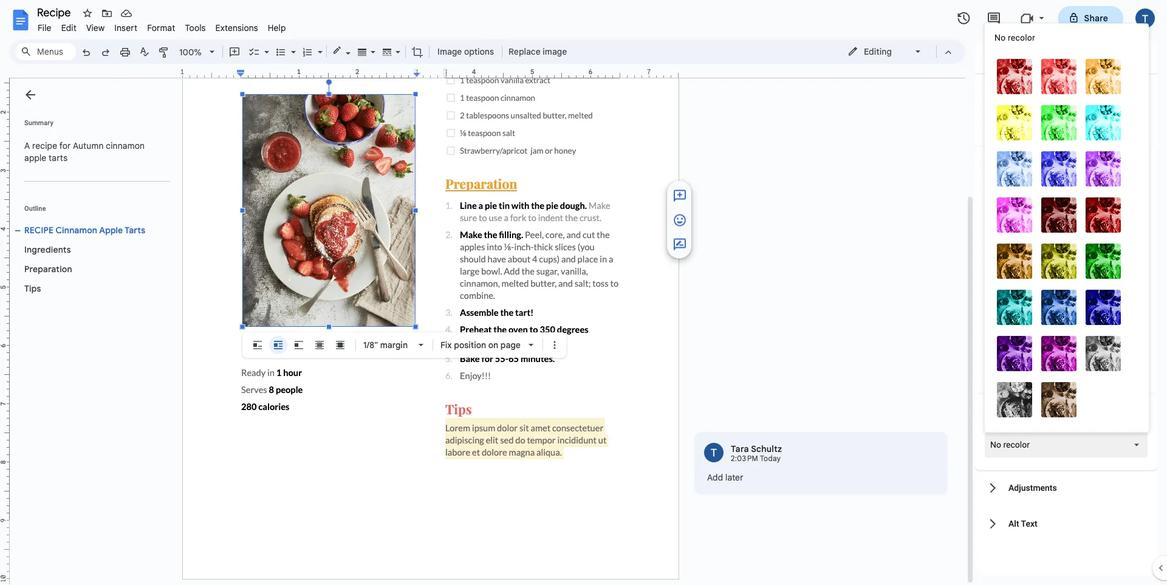 Task type: describe. For each thing, give the bounding box(es) containing it.
insert
[[114, 22, 137, 33]]

Vertical distance to top of page, measured in inches. Value must be between -22 and 22 text field
[[1067, 273, 1116, 289]]

1/8"
[[364, 340, 378, 350]]

menu bar banner
[[0, 0, 1168, 585]]

size
[[1009, 88, 1025, 98]]

wrapping
[[1028, 124, 1064, 134]]

image inside button
[[438, 46, 462, 57]]

1 size image from the top
[[673, 213, 688, 228]]

with
[[1025, 189, 1040, 198]]

image options inside button
[[438, 46, 494, 57]]

alt text tab
[[976, 506, 1158, 542]]

relative
[[985, 239, 1013, 248]]

document outline element
[[10, 78, 175, 585]]

today
[[760, 454, 781, 464]]

text wrapping
[[1009, 124, 1064, 134]]

fix inside option
[[1004, 206, 1014, 215]]

position inside option
[[1016, 206, 1044, 215]]

in for y
[[1125, 277, 1130, 285]]

extensions
[[216, 22, 258, 33]]

Star checkbox
[[79, 5, 96, 22]]

relative to top left of page
[[985, 239, 1077, 248]]

image inside section
[[1007, 50, 1035, 63]]

adjustments tab
[[976, 470, 1158, 506]]

Align image to bottom document margin and center horizontally radio
[[1046, 336, 1078, 375]]

to
[[1015, 239, 1022, 248]]

Align image to bottom and left document margins radio
[[1006, 336, 1038, 375]]

no inside menu
[[995, 33, 1006, 43]]

help menu item
[[263, 21, 291, 35]]

fix position on page option
[[441, 340, 521, 351]]

no recolor button
[[985, 433, 1148, 458]]

on inside fix position on page option
[[1046, 206, 1055, 215]]

border weight image
[[356, 43, 370, 60]]

summary element
[[18, 134, 170, 170]]

2:03 pm
[[731, 454, 759, 464]]

x
[[985, 262, 990, 270]]

7 row from the top
[[997, 329, 1122, 374]]

image options section
[[976, 40, 1158, 576]]

cinnamon
[[106, 140, 145, 151]]

format menu item
[[142, 21, 180, 35]]

preparation
[[24, 264, 72, 274]]

3 row from the top
[[997, 145, 1122, 189]]

size & rotation tab
[[976, 75, 1158, 111]]

replace image
[[509, 46, 567, 57]]

schultz
[[752, 444, 783, 454]]

Horizontal distance to left of page, measured in inches. Value must be between -22 and 22 text field
[[985, 273, 1034, 289]]

text
[[1042, 189, 1055, 198]]

Break text radio
[[290, 336, 308, 354]]

tools
[[185, 22, 206, 33]]

size image
[[673, 189, 688, 203]]

format
[[147, 22, 175, 33]]

image options inside section
[[1007, 50, 1072, 63]]

view
[[86, 22, 105, 33]]

later
[[726, 472, 744, 483]]

tara schultz 2:03 pm today
[[731, 444, 783, 464]]

0 vertical spatial text
[[1009, 124, 1026, 134]]

menu bar inside menu bar banner
[[33, 16, 291, 36]]

replace image button
[[505, 43, 570, 61]]

share
[[1085, 13, 1109, 23]]

1
[[180, 68, 184, 76]]

file
[[38, 22, 51, 33]]

In front of text radio
[[331, 336, 350, 354]]

right margin image
[[617, 69, 678, 78]]

y
[[1067, 262, 1071, 270]]

apple
[[99, 225, 123, 236]]

no inside popup button
[[991, 440, 1002, 450]]

bottom margin image
[[0, 517, 9, 579]]

margin
[[380, 340, 408, 350]]

position
[[1009, 159, 1041, 169]]

outline
[[24, 205, 46, 212]]

In line radio
[[249, 336, 267, 354]]

insert menu item
[[110, 21, 142, 35]]

tarts
[[125, 225, 145, 236]]

share button
[[1059, 6, 1124, 30]]



Task type: vqa. For each thing, say whether or not it's contained in the screenshot.
middle "heading"
no



Task type: locate. For each thing, give the bounding box(es) containing it.
0 horizontal spatial image
[[438, 46, 462, 57]]

file menu item
[[33, 21, 56, 35]]

1 vertical spatial size image
[[673, 237, 688, 252]]

quick
[[985, 316, 1006, 326]]

text right alt
[[1022, 519, 1038, 529]]

tools menu item
[[180, 21, 211, 35]]

move
[[1004, 189, 1023, 198]]

add later
[[708, 472, 744, 483]]

2 in from the left
[[1125, 277, 1130, 285]]

1 horizontal spatial image
[[1007, 50, 1035, 63]]

recolor inside popup button
[[1004, 440, 1030, 450]]

a
[[24, 140, 30, 151]]

no recolor up size
[[995, 33, 1036, 43]]

1 vertical spatial page
[[1060, 239, 1077, 248]]

edit
[[61, 22, 77, 33]]

4 row from the top
[[997, 191, 1122, 235]]

2 size image from the top
[[673, 237, 688, 252]]

1 vertical spatial no
[[991, 440, 1002, 450]]

0 vertical spatial no
[[995, 33, 1006, 43]]

alt text
[[1009, 519, 1038, 529]]

tarts
[[49, 153, 68, 163]]

main toolbar
[[75, 43, 571, 63]]

1 horizontal spatial fix
[[1004, 206, 1014, 215]]

image
[[543, 46, 567, 57]]

image options left replace
[[438, 46, 494, 57]]

recolor tab
[[976, 394, 1158, 430]]

5 row from the top
[[997, 237, 1122, 281]]

no recolor down recolor
[[991, 440, 1030, 450]]

on
[[1046, 206, 1055, 215], [489, 340, 499, 350]]

options inside section
[[1038, 50, 1072, 63]]

1 in from the left
[[1043, 277, 1048, 285]]

recolor
[[1009, 407, 1038, 417]]

0 vertical spatial on
[[1046, 206, 1055, 215]]

cell
[[1080, 376, 1122, 420]]

no recolor menu
[[985, 23, 1150, 433]]

row
[[997, 58, 1122, 97], [997, 98, 1122, 143], [997, 145, 1122, 189], [997, 191, 1122, 235], [997, 237, 1122, 281], [997, 283, 1122, 328], [997, 329, 1122, 374], [997, 376, 1122, 420]]

1 vertical spatial position
[[454, 340, 486, 350]]

6 row from the top
[[997, 283, 1122, 328]]

apple
[[24, 153, 46, 163]]

position
[[1016, 206, 1044, 215], [454, 340, 486, 350]]

1 row from the top
[[997, 58, 1122, 97]]

text
[[1009, 124, 1026, 134], [1022, 519, 1038, 529]]

position tab
[[976, 147, 1158, 182]]

0 horizontal spatial image options
[[438, 46, 494, 57]]

border dash image
[[381, 43, 395, 60]]

cell inside no recolor menu
[[1080, 376, 1122, 420]]

1 vertical spatial fix position on page
[[441, 340, 521, 350]]

fix right margin
[[441, 340, 452, 350]]

fix position on page inside option
[[1004, 206, 1074, 215]]

tara
[[731, 444, 749, 454]]

1 option group from the left
[[249, 336, 350, 354]]

0 horizontal spatial fix position on page
[[441, 340, 521, 350]]

for
[[59, 140, 71, 151]]

recolor down recolor
[[1004, 440, 1030, 450]]

extensions menu item
[[211, 21, 263, 35]]

options
[[464, 46, 494, 57], [1038, 50, 1072, 63]]

option group inside image options section
[[985, 336, 1139, 377]]

0 horizontal spatial position
[[454, 340, 486, 350]]

in right vertical distance to top of page, measured in inches. value must be between -22 and 22 text field
[[1125, 277, 1130, 285]]

0 horizontal spatial in
[[1043, 277, 1048, 285]]

2 option group from the left
[[985, 336, 1139, 377]]

1 horizontal spatial position
[[1016, 206, 1044, 215]]

1 vertical spatial text
[[1022, 519, 1038, 529]]

ingredients
[[24, 244, 71, 255]]

image options button
[[432, 43, 500, 61]]

recolor
[[1009, 33, 1036, 43], [1004, 440, 1030, 450]]

0 vertical spatial size image
[[673, 213, 688, 228]]

recolor up size
[[1009, 33, 1036, 43]]

Wrap text radio
[[269, 336, 288, 354]]

menu bar
[[33, 16, 291, 36]]

1 horizontal spatial options
[[1038, 50, 1072, 63]]

2 vertical spatial page
[[501, 340, 521, 350]]

left margin image
[[183, 69, 244, 78]]

1 horizontal spatial image options
[[1007, 50, 1072, 63]]

tips
[[24, 283, 41, 294]]

1 horizontal spatial fix position on page
[[1004, 206, 1074, 215]]

in right horizontal distance to left of page, measured in inches. value must be between -22 and 22 text field
[[1043, 277, 1048, 285]]

text wrapping tab
[[976, 111, 1158, 147]]

menu bar containing file
[[33, 16, 291, 36]]

0 vertical spatial fix position on page
[[1004, 206, 1074, 215]]

top
[[1024, 239, 1036, 248]]

left
[[1038, 239, 1049, 248]]

help
[[268, 22, 286, 33]]

options inside button
[[464, 46, 494, 57]]

of
[[1051, 239, 1058, 248]]

view menu item
[[81, 21, 110, 35]]

1 vertical spatial recolor
[[1004, 440, 1030, 450]]

in for x
[[1043, 277, 1048, 285]]

edit menu item
[[56, 21, 81, 35]]

rotation
[[1035, 88, 1067, 98]]

1 horizontal spatial on
[[1046, 206, 1055, 215]]

position inside option
[[454, 340, 486, 350]]

toolbar containing 1/8" margin
[[245, 336, 564, 354]]

options up rotation
[[1038, 50, 1072, 63]]

tara schultz image
[[705, 443, 724, 463]]

0 vertical spatial position
[[1016, 206, 1044, 215]]

cinnamon
[[56, 225, 97, 236]]

page
[[1057, 206, 1074, 215], [1060, 239, 1077, 248], [501, 340, 521, 350]]

option group
[[249, 336, 350, 354], [985, 336, 1139, 377]]

fix position on page
[[1004, 206, 1074, 215], [441, 340, 521, 350]]

text left wrapping
[[1009, 124, 1026, 134]]

Menus field
[[15, 43, 76, 60]]

toolbar
[[245, 336, 564, 354]]

size image
[[673, 213, 688, 228], [673, 237, 688, 252]]

replace
[[509, 46, 541, 57]]

recolor inside menu
[[1009, 33, 1036, 43]]

1/8" margin
[[364, 340, 408, 350]]

no recolor inside no recolor popup button
[[991, 440, 1030, 450]]

Behind text radio
[[311, 336, 329, 354]]

no recolor inside no recolor menu
[[995, 33, 1036, 43]]

1 vertical spatial fix
[[441, 340, 452, 350]]

summary
[[24, 119, 53, 126]]

0 horizontal spatial on
[[489, 340, 499, 350]]

a recipe for autumn cinnamon apple tarts
[[24, 140, 147, 163]]

0 vertical spatial page
[[1057, 206, 1074, 215]]

0 horizontal spatial option group
[[249, 336, 350, 354]]

Fix position on page radio
[[985, 202, 1140, 219]]

1 vertical spatial on
[[489, 340, 499, 350]]

outline heading
[[10, 204, 175, 221]]

0 horizontal spatial fix
[[441, 340, 452, 350]]

&
[[1027, 88, 1033, 98]]

editing
[[864, 46, 892, 57]]

image options
[[438, 46, 494, 57], [1007, 50, 1072, 63]]

adjustments
[[1009, 483, 1058, 493]]

autumn
[[73, 140, 104, 151]]

page inside option
[[1057, 206, 1074, 215]]

recipe
[[32, 140, 57, 151]]

quick layouts
[[985, 316, 1033, 326]]

summary heading
[[24, 118, 53, 128]]

fix
[[1004, 206, 1014, 215], [441, 340, 452, 350]]

recipe
[[24, 225, 54, 236]]

0 vertical spatial no recolor
[[995, 33, 1036, 43]]

0 vertical spatial recolor
[[1009, 33, 1036, 43]]

image options up size & rotation
[[1007, 50, 1072, 63]]

editing button
[[840, 43, 931, 61]]

2 row from the top
[[997, 98, 1122, 143]]

on inside fix position on page option
[[489, 340, 499, 350]]

add
[[708, 472, 724, 483]]

fix inside option
[[441, 340, 452, 350]]

size & rotation
[[1009, 88, 1067, 98]]

Zoom text field
[[176, 44, 205, 61]]

0 horizontal spatial options
[[464, 46, 494, 57]]

options left replace
[[464, 46, 494, 57]]

Zoom field
[[174, 43, 220, 62]]

alt
[[1009, 519, 1020, 529]]

page inside option
[[501, 340, 521, 350]]

Align image to bottom and right document margins radio
[[1086, 336, 1119, 375]]

recipe cinnamon apple tarts
[[24, 225, 145, 236]]

1 horizontal spatial in
[[1125, 277, 1130, 285]]

image
[[438, 46, 462, 57], [1007, 50, 1035, 63]]

1 horizontal spatial option group
[[985, 336, 1139, 377]]

0 vertical spatial fix
[[1004, 206, 1014, 215]]

Move with text radio
[[985, 185, 1140, 202]]

move with text
[[1004, 189, 1055, 198]]

one eighth inch margin option
[[364, 340, 408, 351]]

8 row from the top
[[997, 376, 1122, 420]]

no
[[995, 33, 1006, 43], [991, 440, 1002, 450]]

no recolor
[[995, 33, 1036, 43], [991, 440, 1030, 450]]

image options application
[[0, 0, 1168, 585]]

recolor group
[[976, 394, 1158, 470]]

in
[[1043, 277, 1048, 285], [1125, 277, 1130, 285]]

mode and view toolbar
[[839, 40, 959, 64]]

Rename text field
[[33, 5, 78, 19]]

1 vertical spatial no recolor
[[991, 440, 1030, 450]]

layouts
[[1008, 316, 1033, 326]]

fix down move
[[1004, 206, 1014, 215]]



